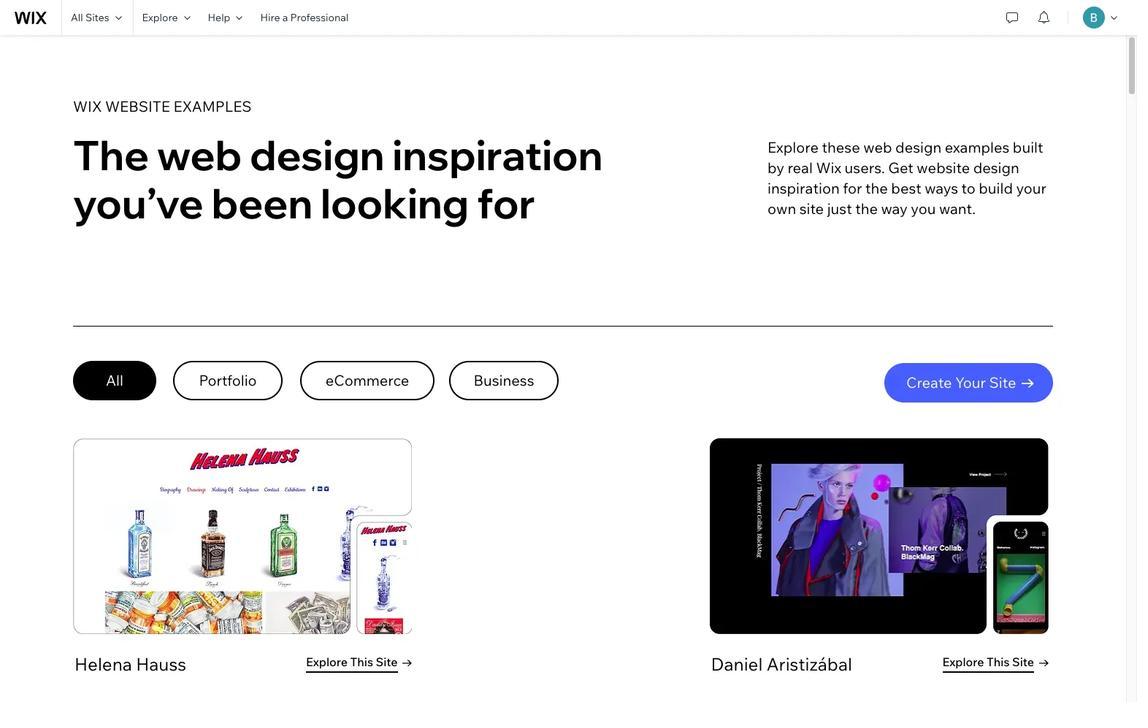 Task type: vqa. For each thing, say whether or not it's contained in the screenshot.
Increase at the left of the page
no



Task type: locate. For each thing, give the bounding box(es) containing it.
all
[[71, 11, 83, 24]]

help
[[208, 11, 230, 24]]

sites
[[85, 11, 109, 24]]

professional
[[290, 11, 349, 24]]

help button
[[199, 0, 252, 35]]

hire a professional
[[260, 11, 349, 24]]

hire a professional link
[[252, 0, 357, 35]]



Task type: describe. For each thing, give the bounding box(es) containing it.
a
[[282, 11, 288, 24]]

all sites
[[71, 11, 109, 24]]

explore
[[142, 11, 178, 24]]

hire
[[260, 11, 280, 24]]



